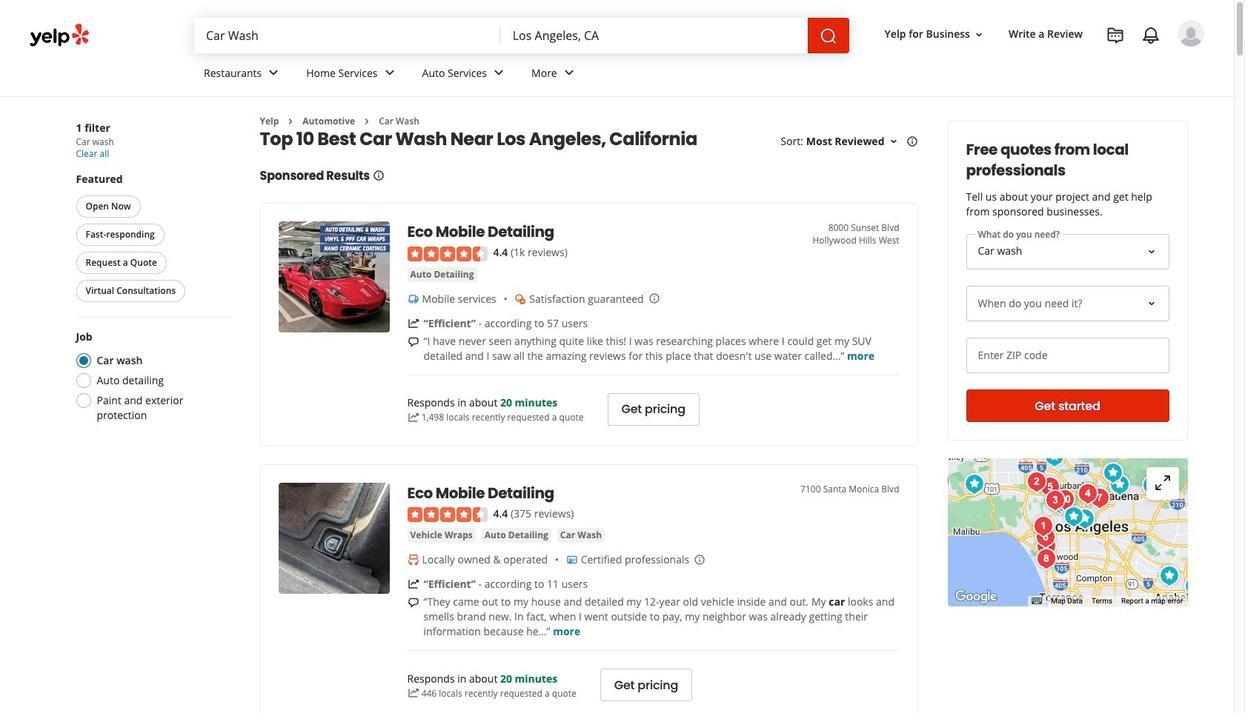 Task type: vqa. For each thing, say whether or not it's contained in the screenshot.
the middle the Delivery
no



Task type: describe. For each thing, give the bounding box(es) containing it.
eco mobile detailing image for 16 shipping v2 "icon"
[[278, 222, 390, 333]]

2 16 trending v2 image from the top
[[407, 412, 419, 424]]

16 locally owned v2 image
[[407, 555, 419, 567]]

16 speech v2 image
[[407, 598, 419, 609]]

user actions element
[[873, 19, 1225, 110]]

16 shipping v2 image
[[407, 293, 419, 305]]

2 24 chevron down v2 image from the left
[[490, 64, 508, 82]]

16 satisfactions guaranteed v2 image
[[515, 293, 527, 305]]

1 24 chevron down v2 image from the left
[[381, 64, 399, 82]]

2 16 chevron right v2 image from the left
[[361, 116, 373, 127]]

16 trending v2 image for "16 locally owned v2" icon
[[407, 579, 419, 591]]

1 16 chevron right v2 image from the left
[[285, 116, 297, 127]]

projects image
[[1107, 27, 1125, 44]]

4.4 star rating image for 16 shipping v2 "icon"
[[407, 247, 487, 262]]

none field the address, neighborhood, city, state or zip
[[501, 18, 808, 53]]

What do you need? field
[[966, 234, 1169, 270]]

0 horizontal spatial 16 info v2 image
[[373, 170, 385, 182]]

16 speech v2 image
[[407, 336, 419, 348]]



Task type: locate. For each thing, give the bounding box(es) containing it.
3 16 trending v2 image from the top
[[407, 579, 419, 591]]

24 chevron down v2 image
[[381, 64, 399, 82], [490, 64, 508, 82], [560, 64, 578, 82]]

2 none field from the left
[[501, 18, 808, 53]]

info icon image
[[648, 293, 660, 305], [648, 293, 660, 305], [694, 554, 706, 566], [694, 554, 706, 566]]

16 certified professionals v2 image
[[566, 555, 578, 567]]

4.4 star rating image for "16 locally owned v2" icon
[[407, 508, 487, 523]]

1 vertical spatial 4.4 star rating image
[[407, 508, 487, 523]]

0 vertical spatial 16 trending v2 image
[[407, 318, 419, 330]]

group
[[73, 172, 230, 305]]

  text field
[[966, 338, 1169, 374]]

notifications image
[[1142, 27, 1160, 44]]

1 none field from the left
[[194, 18, 501, 53]]

1 vertical spatial 16 chevron down v2 image
[[888, 136, 900, 148]]

24 chevron down v2 image
[[265, 64, 283, 82]]

1 vertical spatial 16 info v2 image
[[373, 170, 385, 182]]

search image
[[820, 27, 837, 45]]

16 chevron down v2 image
[[973, 29, 985, 41], [888, 136, 900, 148]]

option group
[[72, 330, 230, 423]]

1 vertical spatial eco mobile detailing image
[[278, 483, 390, 594]]

business categories element
[[192, 53, 1205, 96]]

eco mobile detailing image for "16 locally owned v2" icon
[[278, 483, 390, 594]]

4.4 star rating image up "16 locally owned v2" icon
[[407, 508, 487, 523]]

None search field
[[194, 18, 849, 53]]

1 vertical spatial 16 trending v2 image
[[407, 412, 419, 424]]

2 horizontal spatial 24 chevron down v2 image
[[560, 64, 578, 82]]

4.4 star rating image up 16 shipping v2 "icon"
[[407, 247, 487, 262]]

eco mobile detailing image
[[278, 222, 390, 333], [278, 483, 390, 594]]

0 vertical spatial 4.4 star rating image
[[407, 247, 487, 262]]

0 vertical spatial 16 info v2 image
[[906, 136, 918, 148]]

16 trending v2 image
[[407, 688, 419, 700]]

jeremy m. image
[[1178, 20, 1205, 47]]

1 horizontal spatial 16 info v2 image
[[906, 136, 918, 148]]

0 horizontal spatial 24 chevron down v2 image
[[381, 64, 399, 82]]

0 horizontal spatial 16 chevron right v2 image
[[285, 116, 297, 127]]

2 vertical spatial 16 trending v2 image
[[407, 579, 419, 591]]

none field things to do, nail salons, plumbers
[[194, 18, 501, 53]]

16 trending v2 image
[[407, 318, 419, 330], [407, 412, 419, 424], [407, 579, 419, 591]]

2 eco mobile detailing image from the top
[[278, 483, 390, 594]]

0 vertical spatial 16 chevron down v2 image
[[973, 29, 985, 41]]

things to do, nail salons, plumbers search field
[[194, 18, 501, 53]]

0 horizontal spatial 16 chevron down v2 image
[[888, 136, 900, 148]]

1 4.4 star rating image from the top
[[407, 247, 487, 262]]

When do you need it? field
[[966, 286, 1169, 322]]

address, neighborhood, city, state or zip search field
[[501, 18, 808, 53]]

1 16 trending v2 image from the top
[[407, 318, 419, 330]]

None field
[[194, 18, 501, 53], [501, 18, 808, 53]]

1 horizontal spatial 16 chevron right v2 image
[[361, 116, 373, 127]]

16 info v2 image
[[906, 136, 918, 148], [373, 170, 385, 182]]

3 24 chevron down v2 image from the left
[[560, 64, 578, 82]]

2 4.4 star rating image from the top
[[407, 508, 487, 523]]

1 horizontal spatial 16 chevron down v2 image
[[973, 29, 985, 41]]

16 chevron right v2 image
[[285, 116, 297, 127], [361, 116, 373, 127]]

16 trending v2 image for 16 shipping v2 "icon"
[[407, 318, 419, 330]]

1 horizontal spatial 24 chevron down v2 image
[[490, 64, 508, 82]]

0 vertical spatial eco mobile detailing image
[[278, 222, 390, 333]]

1 eco mobile detailing image from the top
[[278, 222, 390, 333]]

4.4 star rating image
[[407, 247, 487, 262], [407, 508, 487, 523]]



